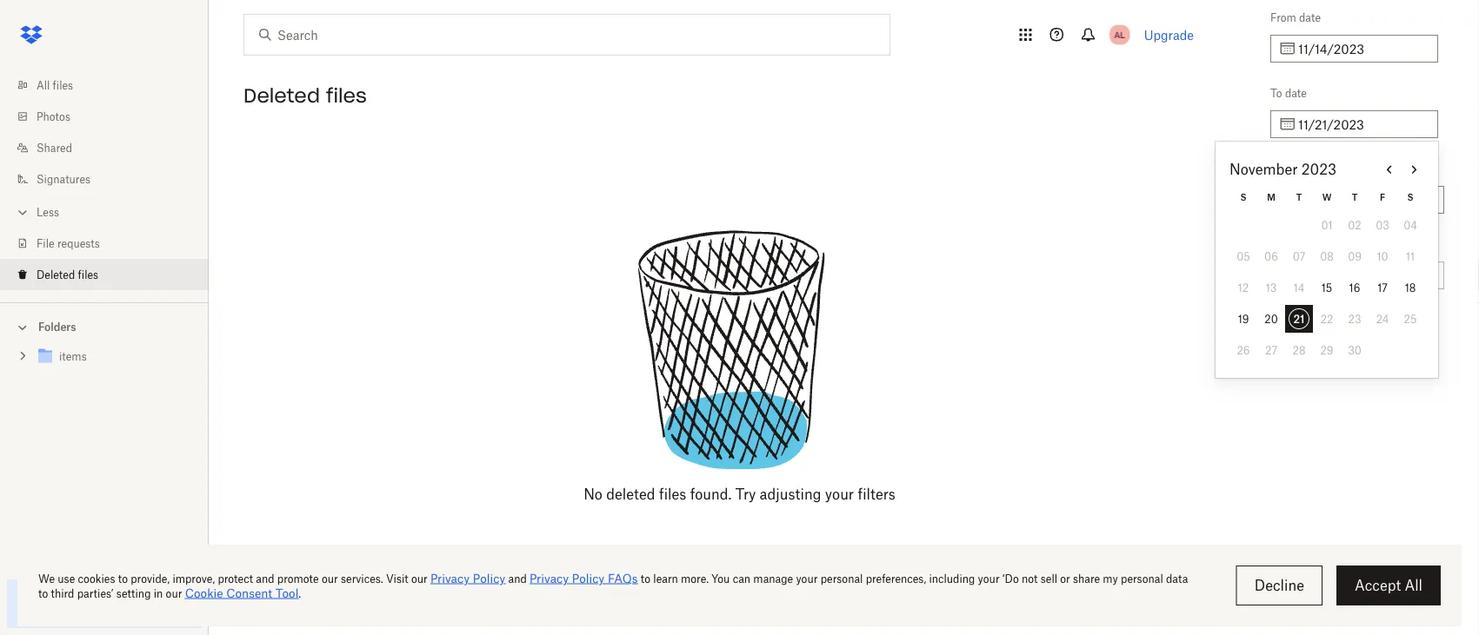 Task type: locate. For each thing, give the bounding box(es) containing it.
17 button
[[1369, 274, 1396, 302]]

08 button
[[1313, 243, 1341, 270]]

22 button
[[1313, 305, 1341, 333]]

no
[[584, 486, 602, 503]]

s
[[1240, 192, 1246, 203], [1407, 192, 1413, 203]]

07
[[1293, 250, 1305, 263]]

deleted
[[243, 83, 320, 108], [1270, 162, 1309, 175], [37, 268, 75, 281]]

adjusting
[[760, 486, 821, 503]]

deleted files link
[[14, 259, 209, 290]]

1 horizontal spatial s
[[1407, 192, 1413, 203]]

15
[[1321, 281, 1332, 294]]

19
[[1238, 313, 1249, 326]]

s left m
[[1240, 192, 1246, 203]]

1 vertical spatial deleted
[[1270, 162, 1309, 175]]

04 button
[[1396, 211, 1424, 239]]

16
[[1349, 281, 1360, 294]]

21 button
[[1285, 305, 1313, 333]]

all files link
[[14, 70, 209, 101]]

by
[[1312, 162, 1324, 175]]

upgrade link
[[1144, 27, 1194, 42]]

1 vertical spatial date
[[1285, 87, 1307, 100]]

date for to date
[[1285, 87, 1307, 100]]

29 button
[[1313, 337, 1341, 364]]

deleted files inside deleted files link
[[37, 268, 98, 281]]

2 vertical spatial deleted
[[37, 268, 75, 281]]

folders button
[[0, 314, 209, 340]]

deleted by
[[1270, 162, 1324, 175]]

all
[[37, 79, 50, 92]]

s right f
[[1407, 192, 1413, 203]]

0 vertical spatial date
[[1299, 11, 1321, 24]]

12 button
[[1230, 274, 1257, 302]]

20 button
[[1257, 305, 1285, 333]]

28
[[1293, 344, 1306, 357]]

06
[[1264, 250, 1278, 263]]

photos link
[[14, 101, 209, 132]]

09
[[1348, 250, 1362, 263]]

29
[[1320, 344, 1333, 357]]

26 button
[[1230, 337, 1257, 364]]

07 button
[[1285, 243, 1313, 270]]

found.
[[690, 486, 732, 503]]

date right to
[[1285, 87, 1307, 100]]

2023
[[1302, 161, 1337, 178]]

0 horizontal spatial t
[[1296, 192, 1302, 203]]

0 horizontal spatial deleted files
[[37, 268, 98, 281]]

date for from date
[[1299, 11, 1321, 24]]

list containing all files
[[0, 59, 209, 303]]

explore free features
[[52, 591, 141, 602]]

folders
[[38, 321, 76, 334]]

1 horizontal spatial deleted
[[243, 83, 320, 108]]

22
[[1320, 313, 1333, 326]]

23
[[1348, 313, 1361, 326]]

list
[[0, 59, 209, 303]]

t left the w
[[1296, 192, 1302, 203]]

try
[[735, 486, 756, 503]]

1 horizontal spatial deleted files
[[243, 83, 367, 108]]

To date text field
[[1298, 115, 1428, 134]]

shared
[[37, 141, 72, 154]]

date
[[1299, 11, 1321, 24], [1285, 87, 1307, 100]]

t left f
[[1352, 192, 1358, 203]]

quota usage element
[[17, 590, 45, 618]]

30
[[1348, 344, 1361, 357]]

2 s from the left
[[1407, 192, 1413, 203]]

date right from
[[1299, 11, 1321, 24]]

0 horizontal spatial s
[[1240, 192, 1246, 203]]

1 vertical spatial deleted files
[[37, 268, 98, 281]]

0 horizontal spatial deleted
[[37, 268, 75, 281]]

dropbox image
[[14, 17, 49, 52]]

explore
[[52, 591, 85, 602]]

less image
[[14, 204, 31, 221]]

requests
[[57, 237, 100, 250]]

all files
[[37, 79, 73, 92]]

folder
[[1283, 238, 1311, 251]]

deleted files
[[243, 83, 367, 108], [37, 268, 98, 281]]

1 horizontal spatial t
[[1352, 192, 1358, 203]]

signatures link
[[14, 163, 209, 195]]

file requests link
[[14, 228, 209, 259]]

2 horizontal spatial deleted
[[1270, 162, 1309, 175]]

16 button
[[1341, 274, 1369, 302]]

2 t from the left
[[1352, 192, 1358, 203]]

files
[[53, 79, 73, 92], [326, 83, 367, 108], [78, 268, 98, 281], [659, 486, 686, 503]]

02
[[1348, 219, 1361, 232]]

27
[[1265, 344, 1277, 357]]



Task type: describe. For each thing, give the bounding box(es) containing it.
shared link
[[14, 132, 209, 163]]

less
[[37, 206, 59, 219]]

From date text field
[[1298, 39, 1428, 58]]

11
[[1406, 250, 1415, 263]]

30 button
[[1341, 337, 1369, 364]]

13 button
[[1257, 274, 1285, 302]]

1 t from the left
[[1296, 192, 1302, 203]]

quota usage image
[[17, 590, 45, 618]]

file
[[37, 237, 54, 250]]

deleted inside list item
[[37, 268, 75, 281]]

21
[[1294, 313, 1305, 326]]

17
[[1378, 281, 1388, 294]]

15 button
[[1313, 274, 1341, 302]]

from date
[[1270, 11, 1321, 24]]

files inside deleted files link
[[78, 268, 98, 281]]

13
[[1266, 281, 1277, 294]]

no deleted files found. try adjusting your filters
[[584, 486, 896, 503]]

signatures
[[37, 173, 90, 186]]

w
[[1322, 192, 1332, 203]]

features
[[106, 591, 141, 602]]

in
[[1270, 238, 1280, 251]]

m
[[1267, 192, 1275, 203]]

14 button
[[1285, 274, 1313, 302]]

files inside "all files" link
[[53, 79, 73, 92]]

14
[[1294, 281, 1305, 294]]

your
[[825, 486, 854, 503]]

to date
[[1270, 87, 1307, 100]]

november 2023
[[1230, 161, 1337, 178]]

03 button
[[1369, 211, 1396, 239]]

24 button
[[1369, 305, 1396, 333]]

f
[[1380, 192, 1385, 203]]

19 button
[[1230, 305, 1257, 333]]

free
[[87, 591, 103, 602]]

in folder
[[1270, 238, 1311, 251]]

11 button
[[1396, 243, 1424, 270]]

01
[[1321, 219, 1333, 232]]

deleted
[[606, 486, 655, 503]]

to
[[1270, 87, 1282, 100]]

25
[[1404, 313, 1417, 326]]

10
[[1377, 250, 1388, 263]]

0 vertical spatial deleted files
[[243, 83, 367, 108]]

04
[[1404, 219, 1417, 232]]

03
[[1376, 219, 1389, 232]]

20
[[1265, 313, 1278, 326]]

27 button
[[1257, 337, 1285, 364]]

24
[[1376, 313, 1389, 326]]

18
[[1405, 281, 1416, 294]]

05
[[1237, 250, 1250, 263]]

25 button
[[1396, 305, 1424, 333]]

08
[[1320, 250, 1334, 263]]

28 button
[[1285, 337, 1313, 364]]

upgrade
[[1144, 27, 1194, 42]]

06 button
[[1257, 243, 1285, 270]]

photos
[[37, 110, 70, 123]]

01 button
[[1313, 211, 1341, 239]]

10 button
[[1369, 243, 1396, 270]]

09 button
[[1341, 243, 1369, 270]]

05 button
[[1230, 243, 1257, 270]]

26
[[1237, 344, 1250, 357]]

1 s from the left
[[1240, 192, 1246, 203]]

18 button
[[1396, 274, 1424, 302]]

02 button
[[1341, 211, 1369, 239]]

23 button
[[1341, 305, 1369, 333]]

deleted files list item
[[0, 259, 209, 290]]

from
[[1270, 11, 1296, 24]]

filters
[[858, 486, 896, 503]]

0 vertical spatial deleted
[[243, 83, 320, 108]]

file requests
[[37, 237, 100, 250]]

november
[[1230, 161, 1298, 178]]

12
[[1238, 281, 1249, 294]]



Task type: vqa. For each thing, say whether or not it's contained in the screenshot.
the bottom "Deleted"
yes



